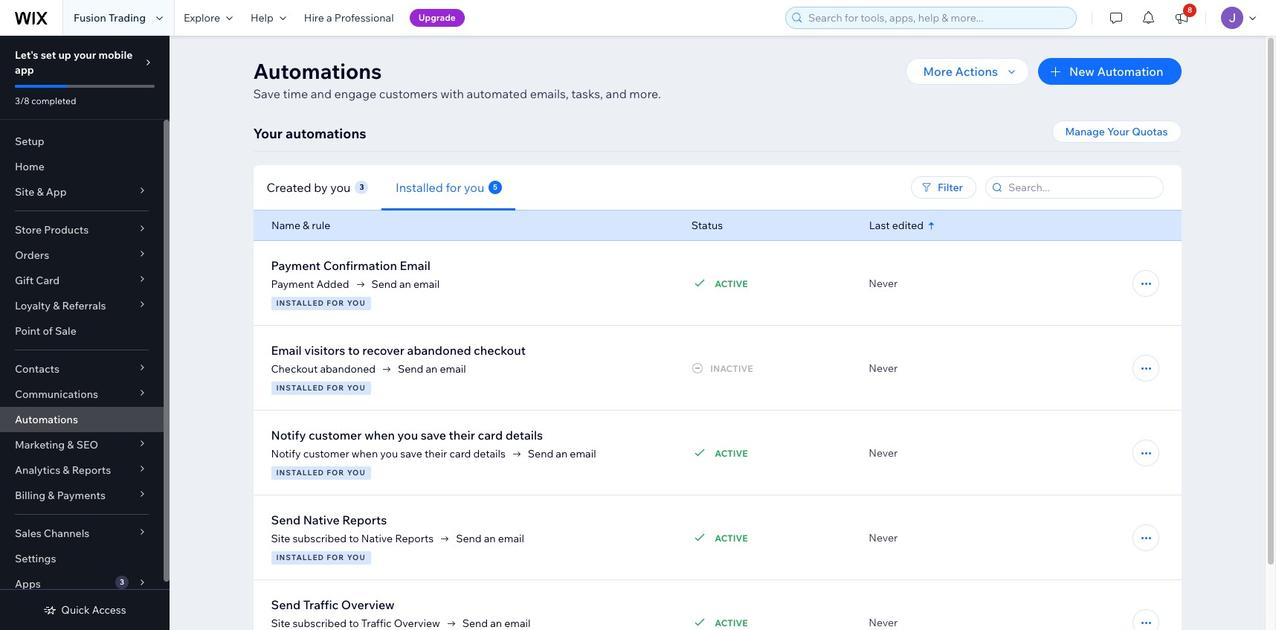 Task type: vqa. For each thing, say whether or not it's contained in the screenshot.


Task type: describe. For each thing, give the bounding box(es) containing it.
never for notify customer when you save their card details
[[869, 447, 898, 460]]

installed for you
[[396, 180, 484, 195]]

3 inside sidebar element
[[120, 577, 124, 587]]

point of sale link
[[0, 319, 164, 344]]

1 vertical spatial when
[[352, 447, 378, 461]]

payment for payment added
[[271, 278, 314, 291]]

& for name
[[303, 219, 309, 232]]

more actions
[[924, 64, 999, 79]]

payment confirmation email
[[271, 258, 431, 273]]

hire
[[304, 11, 324, 25]]

site & app
[[15, 185, 67, 199]]

send for notify customer when you save their card details
[[528, 447, 554, 461]]

engage
[[335, 86, 377, 101]]

visitors
[[305, 343, 346, 358]]

sales channels
[[15, 527, 90, 540]]

new automation button
[[1039, 58, 1182, 85]]

settings
[[15, 552, 56, 566]]

for for native
[[327, 553, 345, 563]]

communications
[[15, 388, 98, 401]]

reports for analytics & reports
[[72, 464, 111, 477]]

loyalty & referrals button
[[0, 293, 164, 319]]

traffic
[[303, 598, 339, 612]]

gift card button
[[0, 268, 164, 293]]

1 and from the left
[[311, 86, 332, 101]]

1 notify customer when you save their card details from the top
[[271, 428, 543, 443]]

email for email visitors to recover abandoned checkout
[[440, 362, 466, 376]]

sales channels button
[[0, 521, 164, 546]]

never for email visitors to recover abandoned checkout
[[869, 362, 898, 375]]

filter button
[[911, 176, 977, 199]]

automations
[[286, 125, 367, 142]]

active for notify customer when you save their card details
[[715, 448, 748, 459]]

0 vertical spatial when
[[365, 428, 395, 443]]

gift
[[15, 274, 34, 287]]

billing & payments
[[15, 489, 106, 502]]

last
[[869, 219, 890, 232]]

installed for you for customer
[[276, 468, 366, 478]]

you for confirmation
[[347, 298, 366, 308]]

send an email for send native reports
[[456, 532, 525, 545]]

send for send native reports
[[456, 532, 482, 545]]

email visitors to recover abandoned checkout
[[271, 343, 526, 358]]

& for marketing
[[67, 438, 74, 452]]

1 vertical spatial customer
[[303, 447, 350, 461]]

overview
[[341, 598, 395, 612]]

installed for send
[[276, 553, 324, 563]]

point
[[15, 324, 40, 338]]

send traffic overview
[[271, 598, 395, 612]]

& for analytics
[[63, 464, 70, 477]]

& for site
[[37, 185, 44, 199]]

for for confirmation
[[327, 298, 345, 308]]

0 vertical spatial save
[[421, 428, 447, 443]]

automations link
[[0, 407, 164, 432]]

home
[[15, 160, 44, 173]]

added
[[317, 278, 349, 291]]

more.
[[630, 86, 661, 101]]

your inside button
[[1108, 125, 1130, 138]]

reports for send native reports
[[343, 513, 387, 528]]

app
[[46, 185, 67, 199]]

send for email visitors to recover abandoned checkout
[[398, 362, 424, 376]]

new automation
[[1070, 64, 1164, 79]]

you for native
[[347, 553, 366, 563]]

quick access button
[[43, 604, 126, 617]]

rule
[[312, 219, 330, 232]]

up
[[58, 48, 71, 62]]

2 horizontal spatial reports
[[395, 532, 434, 545]]

loyalty & referrals
[[15, 299, 106, 313]]

filter
[[938, 181, 963, 194]]

send for payment confirmation email
[[372, 278, 397, 291]]

communications button
[[0, 382, 164, 407]]

for for customer
[[327, 468, 345, 478]]

2 and from the left
[[606, 86, 627, 101]]

0 horizontal spatial email
[[271, 343, 302, 358]]

by
[[314, 180, 328, 195]]

0 vertical spatial details
[[506, 428, 543, 443]]

of
[[43, 324, 53, 338]]

your
[[74, 48, 96, 62]]

let's
[[15, 48, 38, 62]]

referrals
[[62, 299, 106, 313]]

you for customer
[[347, 468, 366, 478]]

name
[[271, 219, 300, 232]]

billing
[[15, 489, 45, 502]]

payment added
[[271, 278, 349, 291]]

products
[[44, 223, 89, 237]]

0 vertical spatial email
[[400, 258, 431, 273]]

more
[[924, 64, 953, 79]]

sale
[[55, 324, 76, 338]]

installed
[[396, 180, 443, 195]]

channels
[[44, 527, 90, 540]]

sales
[[15, 527, 41, 540]]

Search for tools, apps, help & more... field
[[804, 7, 1072, 28]]

emails,
[[530, 86, 569, 101]]

sidebar element
[[0, 36, 170, 630]]

trading
[[109, 11, 146, 25]]

& for billing
[[48, 489, 55, 502]]

store products
[[15, 223, 89, 237]]

analytics
[[15, 464, 60, 477]]

3/8
[[15, 95, 29, 106]]

edited
[[892, 219, 924, 232]]

0 horizontal spatial card
[[450, 447, 471, 461]]

new
[[1070, 64, 1095, 79]]

contacts
[[15, 362, 60, 376]]

site for site subscribed to native reports
[[271, 532, 290, 545]]

1 vertical spatial details
[[474, 447, 506, 461]]

subscribed
[[293, 532, 347, 545]]

never for payment confirmation email
[[869, 277, 898, 290]]

manage your quotas button
[[1053, 121, 1182, 143]]

help button
[[242, 0, 295, 36]]

fusion
[[74, 11, 106, 25]]

an for notify customer when you save their card details
[[556, 447, 568, 461]]

professional
[[335, 11, 394, 25]]

customers
[[379, 86, 438, 101]]

quick
[[61, 604, 90, 617]]

app
[[15, 63, 34, 77]]

setup
[[15, 135, 44, 148]]

a
[[327, 11, 332, 25]]

never for send native reports
[[869, 531, 898, 545]]

tab list containing created by you
[[253, 165, 724, 210]]

send an email for email visitors to recover abandoned checkout
[[398, 362, 466, 376]]

installed for email
[[276, 383, 324, 393]]

active for send traffic overview
[[715, 617, 748, 628]]

never for send traffic overview
[[869, 616, 898, 630]]

your automations
[[253, 125, 367, 142]]

automation
[[1098, 64, 1164, 79]]

email for payment confirmation email
[[414, 278, 440, 291]]



Task type: locate. For each thing, give the bounding box(es) containing it.
orders button
[[0, 243, 164, 268]]

to for subscribed
[[349, 532, 359, 545]]

an for email visitors to recover abandoned checkout
[[426, 362, 438, 376]]

0 horizontal spatial site
[[15, 185, 34, 199]]

installed down 'checkout'
[[276, 383, 324, 393]]

1 horizontal spatial site
[[271, 532, 290, 545]]

installed for you for visitors
[[276, 383, 366, 393]]

send an email for notify customer when you save their card details
[[528, 447, 597, 461]]

1 installed for you from the top
[[276, 298, 366, 308]]

site inside dropdown button
[[15, 185, 34, 199]]

native down send native reports
[[362, 532, 393, 545]]

payment for payment confirmation email
[[271, 258, 321, 273]]

analytics & reports
[[15, 464, 111, 477]]

3 you from the top
[[347, 468, 366, 478]]

installed up send native reports
[[276, 468, 324, 478]]

2 for from the top
[[327, 383, 345, 393]]

0 vertical spatial notify customer when you save their card details
[[271, 428, 543, 443]]

installed
[[276, 298, 324, 308], [276, 383, 324, 393], [276, 468, 324, 478], [276, 553, 324, 563]]

completed
[[31, 95, 76, 106]]

notify
[[271, 428, 306, 443], [271, 447, 301, 461]]

1 vertical spatial card
[[450, 447, 471, 461]]

orders
[[15, 249, 49, 262]]

1 never from the top
[[869, 277, 898, 290]]

details
[[506, 428, 543, 443], [474, 447, 506, 461]]

actions
[[956, 64, 999, 79]]

& right billing
[[48, 489, 55, 502]]

1 vertical spatial reports
[[343, 513, 387, 528]]

to for visitors
[[348, 343, 360, 358]]

settings link
[[0, 546, 164, 572]]

automations for automations save time and engage customers with automated emails, tasks, and more.
[[253, 58, 382, 84]]

for up send native reports
[[327, 468, 345, 478]]

send native reports
[[271, 513, 387, 528]]

2 notify from the top
[[271, 447, 301, 461]]

automations
[[253, 58, 382, 84], [15, 413, 78, 426]]

you up send native reports
[[347, 468, 366, 478]]

1 horizontal spatial card
[[478, 428, 503, 443]]

store
[[15, 223, 42, 237]]

& left the app
[[37, 185, 44, 199]]

quick access
[[61, 604, 126, 617]]

& left rule
[[303, 219, 309, 232]]

1 vertical spatial automations
[[15, 413, 78, 426]]

1 horizontal spatial automations
[[253, 58, 382, 84]]

0 horizontal spatial abandoned
[[320, 362, 376, 376]]

installed down subscribed
[[276, 553, 324, 563]]

active for send native reports
[[715, 532, 748, 544]]

payment up "payment added"
[[271, 258, 321, 273]]

1 installed from the top
[[276, 298, 324, 308]]

0 vertical spatial native
[[303, 513, 340, 528]]

1 for from the top
[[327, 298, 345, 308]]

3/8 completed
[[15, 95, 76, 106]]

0 horizontal spatial your
[[253, 125, 283, 142]]

checkout abandoned
[[271, 362, 376, 376]]

inactive
[[711, 363, 754, 374]]

you down added
[[347, 298, 366, 308]]

save
[[253, 86, 281, 101]]

5 never from the top
[[869, 616, 898, 630]]

2 active from the top
[[715, 448, 748, 459]]

site for site & app
[[15, 185, 34, 199]]

0 vertical spatial their
[[449, 428, 475, 443]]

an for payment confirmation email
[[400, 278, 411, 291]]

3
[[360, 182, 364, 192], [120, 577, 124, 587]]

you
[[331, 180, 351, 195], [464, 180, 484, 195], [398, 428, 418, 443], [381, 447, 398, 461]]

reports
[[72, 464, 111, 477], [343, 513, 387, 528], [395, 532, 434, 545]]

notify customer when you save their card details
[[271, 428, 543, 443], [271, 447, 506, 461]]

to right visitors
[[348, 343, 360, 358]]

customer down checkout abandoned
[[309, 428, 362, 443]]

1 vertical spatial notify customer when you save their card details
[[271, 447, 506, 461]]

installed for you up send native reports
[[276, 468, 366, 478]]

2 never from the top
[[869, 362, 898, 375]]

setup link
[[0, 129, 164, 154]]

automations inside automations save time and engage customers with automated emails, tasks, and more.
[[253, 58, 382, 84]]

3 inside tab list
[[360, 182, 364, 192]]

send an email for payment confirmation email
[[372, 278, 440, 291]]

4 you from the top
[[347, 553, 366, 563]]

fusion trading
[[74, 11, 146, 25]]

you down site subscribed to native reports
[[347, 553, 366, 563]]

& inside "dropdown button"
[[63, 464, 70, 477]]

email for send native reports
[[498, 532, 525, 545]]

send
[[372, 278, 397, 291], [398, 362, 424, 376], [528, 447, 554, 461], [271, 513, 301, 528], [456, 532, 482, 545], [271, 598, 301, 612]]

for
[[446, 180, 461, 195]]

1 vertical spatial abandoned
[[320, 362, 376, 376]]

1 horizontal spatial and
[[606, 86, 627, 101]]

an
[[400, 278, 411, 291], [426, 362, 438, 376], [556, 447, 568, 461], [484, 532, 496, 545]]

billing & payments button
[[0, 483, 164, 508]]

let's set up your mobile app
[[15, 48, 133, 77]]

0 vertical spatial 3
[[360, 182, 364, 192]]

native
[[303, 513, 340, 528], [362, 532, 393, 545]]

and right time
[[311, 86, 332, 101]]

store products button
[[0, 217, 164, 243]]

0 vertical spatial reports
[[72, 464, 111, 477]]

active for payment confirmation email
[[715, 278, 748, 289]]

customer
[[309, 428, 362, 443], [303, 447, 350, 461]]

apps
[[15, 577, 41, 591]]

3 up access
[[120, 577, 124, 587]]

1 horizontal spatial abandoned
[[408, 343, 471, 358]]

automations up time
[[253, 58, 382, 84]]

to down send native reports
[[349, 532, 359, 545]]

2 you from the top
[[347, 383, 366, 393]]

active
[[715, 278, 748, 289], [715, 448, 748, 459], [715, 532, 748, 544], [715, 617, 748, 628]]

0 vertical spatial notify
[[271, 428, 306, 443]]

1 vertical spatial 3
[[120, 577, 124, 587]]

4 for from the top
[[327, 553, 345, 563]]

1 horizontal spatial their
[[449, 428, 475, 443]]

help
[[251, 11, 274, 25]]

0 vertical spatial customer
[[309, 428, 362, 443]]

0 vertical spatial abandoned
[[408, 343, 471, 358]]

you down checkout abandoned
[[347, 383, 366, 393]]

loyalty
[[15, 299, 51, 313]]

email for notify customer when you save their card details
[[570, 447, 597, 461]]

payments
[[57, 489, 106, 502]]

your
[[253, 125, 283, 142], [1108, 125, 1130, 138]]

& left seo
[[67, 438, 74, 452]]

3 never from the top
[[869, 447, 898, 460]]

name & rule
[[271, 219, 330, 232]]

8 button
[[1166, 0, 1199, 36]]

created
[[267, 180, 312, 195]]

& inside dropdown button
[[37, 185, 44, 199]]

installed for payment
[[276, 298, 324, 308]]

1 horizontal spatial native
[[362, 532, 393, 545]]

quotas
[[1133, 125, 1169, 138]]

installed for you down "payment added"
[[276, 298, 366, 308]]

1 you from the top
[[347, 298, 366, 308]]

3 for from the top
[[327, 468, 345, 478]]

1 horizontal spatial your
[[1108, 125, 1130, 138]]

automations up marketing
[[15, 413, 78, 426]]

contacts button
[[0, 356, 164, 382]]

1 horizontal spatial reports
[[343, 513, 387, 528]]

installed for you down subscribed
[[276, 553, 366, 563]]

you for visitors
[[347, 383, 366, 393]]

tasks,
[[572, 86, 603, 101]]

0 horizontal spatial automations
[[15, 413, 78, 426]]

reports inside "dropdown button"
[[72, 464, 111, 477]]

1 vertical spatial their
[[425, 447, 448, 461]]

access
[[92, 604, 126, 617]]

for for visitors
[[327, 383, 345, 393]]

installed for you for native
[[276, 553, 366, 563]]

0 vertical spatial card
[[478, 428, 503, 443]]

8
[[1188, 5, 1193, 15]]

abandoned right recover
[[408, 343, 471, 358]]

tab list
[[253, 165, 724, 210]]

2 notify customer when you save their card details from the top
[[271, 447, 506, 461]]

card
[[36, 274, 60, 287]]

site left subscribed
[[271, 532, 290, 545]]

email up 'checkout'
[[271, 343, 302, 358]]

4 never from the top
[[869, 531, 898, 545]]

for down added
[[327, 298, 345, 308]]

mobile
[[99, 48, 133, 62]]

2 installed for you from the top
[[276, 383, 366, 393]]

0 vertical spatial automations
[[253, 58, 382, 84]]

manage
[[1066, 125, 1106, 138]]

1 vertical spatial site
[[271, 532, 290, 545]]

4 active from the top
[[715, 617, 748, 628]]

3 installed for you from the top
[[276, 468, 366, 478]]

explore
[[184, 11, 220, 25]]

email right confirmation on the top
[[400, 258, 431, 273]]

1 your from the left
[[253, 125, 283, 142]]

installed for you down checkout abandoned
[[276, 383, 366, 393]]

5
[[493, 182, 498, 192]]

gift card
[[15, 274, 60, 287]]

4 installed for you from the top
[[276, 553, 366, 563]]

when
[[365, 428, 395, 443], [352, 447, 378, 461]]

automations save time and engage customers with automated emails, tasks, and more.
[[253, 58, 661, 101]]

0 horizontal spatial their
[[425, 447, 448, 461]]

automations for automations
[[15, 413, 78, 426]]

confirmation
[[323, 258, 397, 273]]

email
[[400, 258, 431, 273], [271, 343, 302, 358]]

4 installed from the top
[[276, 553, 324, 563]]

1 vertical spatial payment
[[271, 278, 314, 291]]

installed down "payment added"
[[276, 298, 324, 308]]

native up subscribed
[[303, 513, 340, 528]]

with
[[441, 86, 464, 101]]

for
[[327, 298, 345, 308], [327, 383, 345, 393], [327, 468, 345, 478], [327, 553, 345, 563]]

2 installed from the top
[[276, 383, 324, 393]]

3 active from the top
[[715, 532, 748, 544]]

checkout
[[271, 362, 318, 376]]

1 vertical spatial email
[[271, 343, 302, 358]]

& for loyalty
[[53, 299, 60, 313]]

1 payment from the top
[[271, 258, 321, 273]]

2 payment from the top
[[271, 278, 314, 291]]

customer up send native reports
[[303, 447, 350, 461]]

status
[[692, 219, 723, 232]]

& inside dropdown button
[[67, 438, 74, 452]]

your down "save"
[[253, 125, 283, 142]]

upgrade button
[[410, 9, 465, 27]]

0 vertical spatial site
[[15, 185, 34, 199]]

installed for notify
[[276, 468, 324, 478]]

analytics & reports button
[[0, 458, 164, 483]]

0 horizontal spatial reports
[[72, 464, 111, 477]]

set
[[41, 48, 56, 62]]

0 horizontal spatial 3
[[120, 577, 124, 587]]

0 horizontal spatial and
[[311, 86, 332, 101]]

for down subscribed
[[327, 553, 345, 563]]

1 horizontal spatial email
[[400, 258, 431, 273]]

3 right 'by'
[[360, 182, 364, 192]]

your left quotas
[[1108, 125, 1130, 138]]

installed for you for confirmation
[[276, 298, 366, 308]]

1 notify from the top
[[271, 428, 306, 443]]

payment left added
[[271, 278, 314, 291]]

for down checkout abandoned
[[327, 383, 345, 393]]

upgrade
[[419, 12, 456, 23]]

an for send native reports
[[484, 532, 496, 545]]

2 vertical spatial reports
[[395, 532, 434, 545]]

automations inside sidebar element
[[15, 413, 78, 426]]

0 vertical spatial to
[[348, 343, 360, 358]]

recover
[[363, 343, 405, 358]]

& up billing & payments at the left of page
[[63, 464, 70, 477]]

1 vertical spatial native
[[362, 532, 393, 545]]

3 installed from the top
[[276, 468, 324, 478]]

0 horizontal spatial native
[[303, 513, 340, 528]]

card
[[478, 428, 503, 443], [450, 447, 471, 461]]

manage your quotas
[[1066, 125, 1169, 138]]

abandoned down visitors
[[320, 362, 376, 376]]

1 active from the top
[[715, 278, 748, 289]]

1 vertical spatial notify
[[271, 447, 301, 461]]

& right "loyalty"
[[53, 299, 60, 313]]

last edited
[[869, 219, 924, 232]]

0 vertical spatial payment
[[271, 258, 321, 273]]

1 horizontal spatial 3
[[360, 182, 364, 192]]

email
[[414, 278, 440, 291], [440, 362, 466, 376], [570, 447, 597, 461], [498, 532, 525, 545]]

1 vertical spatial save
[[401, 447, 423, 461]]

site down home
[[15, 185, 34, 199]]

1 vertical spatial to
[[349, 532, 359, 545]]

2 your from the left
[[1108, 125, 1130, 138]]

Search... field
[[1004, 177, 1159, 198]]

their
[[449, 428, 475, 443], [425, 447, 448, 461]]

and left more.
[[606, 86, 627, 101]]



